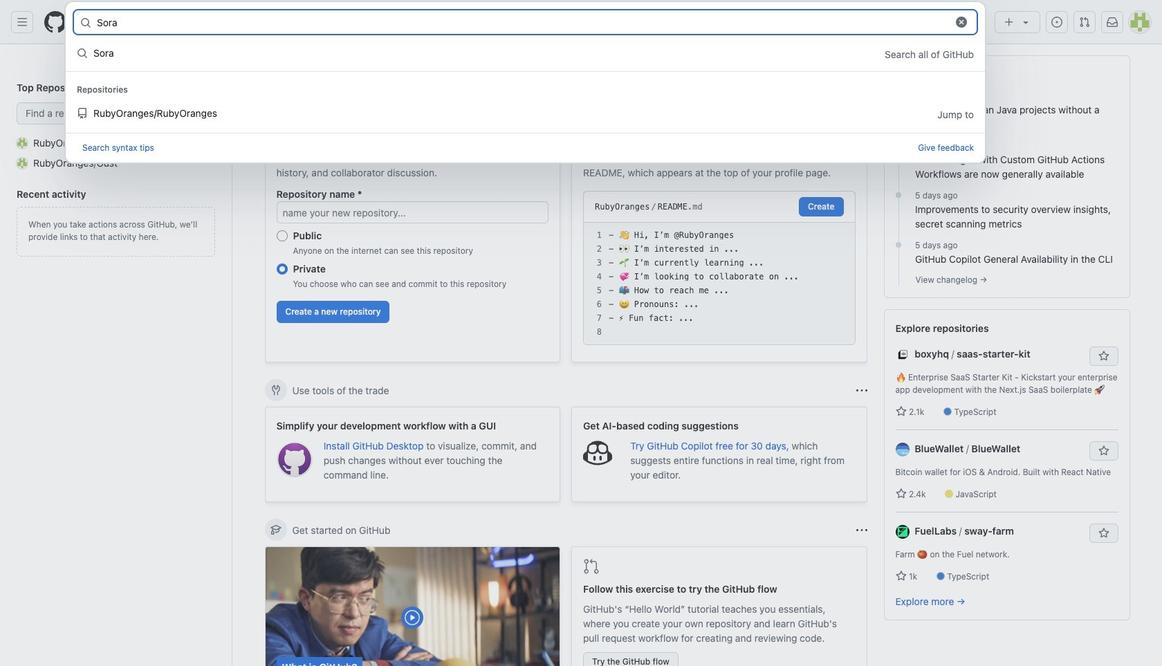 Task type: locate. For each thing, give the bounding box(es) containing it.
1 vertical spatial star this repository image
[[1098, 446, 1109, 457]]

None submit
[[799, 197, 844, 217]]

tools image
[[270, 385, 281, 396]]

1 vertical spatial dot fill image
[[893, 239, 904, 250]]

star image
[[896, 406, 907, 417], [896, 488, 907, 499]]

github desktop image
[[276, 441, 313, 478]]

0 vertical spatial star this repository image
[[1098, 351, 1109, 362]]

what is github? image
[[265, 547, 560, 666]]

issue opened image
[[1052, 17, 1063, 28]]

star this repository image for @fuellabs profile image
[[1098, 528, 1109, 539]]

0 vertical spatial star image
[[896, 406, 907, 417]]

1 star this repository image from the top
[[1098, 351, 1109, 362]]

None radio
[[276, 230, 287, 241], [276, 264, 287, 275], [276, 230, 287, 241], [276, 264, 287, 275]]

none submit inside introduce yourself with a profile readme element
[[799, 197, 844, 217]]

star image up @fuellabs profile image
[[896, 488, 907, 499]]

2 vertical spatial star this repository image
[[1098, 528, 1109, 539]]

1 vertical spatial star image
[[896, 488, 907, 499]]

2 star image from the top
[[896, 488, 907, 499]]

dialog
[[65, 1, 986, 163]]

star image for "@bluewallet profile" icon
[[896, 488, 907, 499]]

Top Repositories search field
[[17, 102, 215, 125]]

rubyoranges image
[[17, 137, 28, 148]]

star this repository image
[[1098, 351, 1109, 362], [1098, 446, 1109, 457], [1098, 528, 1109, 539]]

get ai-based coding suggestions element
[[571, 407, 867, 502]]

notifications image
[[1107, 17, 1118, 28]]

homepage image
[[44, 11, 66, 33]]

None text field
[[97, 11, 947, 33]]

@boxyhq profile image
[[896, 348, 909, 362]]

1 star image from the top
[[896, 406, 907, 417]]

triangle down image
[[1020, 17, 1031, 28]]

2 star this repository image from the top
[[1098, 446, 1109, 457]]

introduce yourself with a profile readme element
[[571, 119, 867, 363]]

dot fill image
[[893, 190, 904, 201], [893, 239, 904, 250]]

why am i seeing this? image
[[856, 525, 867, 536]]

suggestions list box
[[66, 37, 985, 133]]

dot fill image
[[893, 140, 904, 151]]

what is github? element
[[265, 547, 560, 666]]

explore element
[[884, 55, 1130, 666]]

0 vertical spatial dot fill image
[[893, 190, 904, 201]]

git pull request image
[[583, 558, 600, 575]]

star image up "@bluewallet profile" icon
[[896, 406, 907, 417]]

3 star this repository image from the top
[[1098, 528, 1109, 539]]



Task type: vqa. For each thing, say whether or not it's contained in the screenshot.
d249a17
no



Task type: describe. For each thing, give the bounding box(es) containing it.
explore repositories navigation
[[884, 309, 1130, 621]]

star this repository image for @boxyhq profile icon on the right of the page
[[1098, 351, 1109, 362]]

@fuellabs profile image
[[896, 525, 909, 539]]

name your new repository... text field
[[276, 201, 549, 223]]

1 dot fill image from the top
[[893, 190, 904, 201]]

start a new repository element
[[265, 119, 560, 363]]

@bluewallet profile image
[[896, 443, 909, 457]]

mortar board image
[[270, 524, 281, 535]]

play image
[[404, 609, 421, 626]]

2 dot fill image from the top
[[893, 239, 904, 250]]

Find a repository… text field
[[17, 102, 215, 125]]

git pull request image
[[1079, 17, 1090, 28]]

why am i seeing this? image
[[856, 385, 867, 396]]

gust image
[[17, 157, 28, 168]]

try the github flow element
[[571, 547, 867, 666]]

star this repository image for "@bluewallet profile" icon
[[1098, 446, 1109, 457]]

filter image
[[799, 62, 810, 73]]

command palette image
[[961, 17, 972, 28]]

star image
[[896, 571, 907, 582]]

simplify your development workflow with a gui element
[[265, 407, 560, 502]]

plus image
[[1004, 17, 1015, 28]]

star image for @boxyhq profile icon on the right of the page
[[896, 406, 907, 417]]



